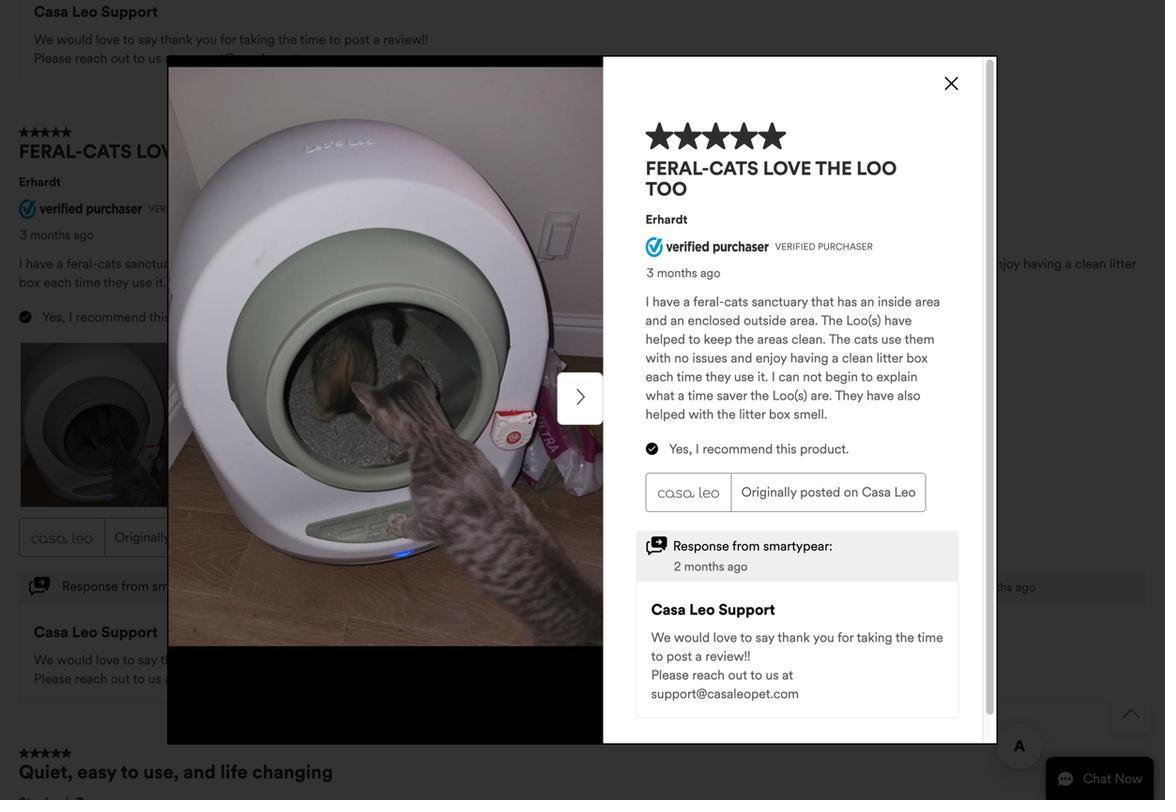 Task type: vqa. For each thing, say whether or not it's contained in the screenshot.
1 inside $11.58 was $11.59 Buy 1, Get 1 30% Off In Cart
no



Task type: locate. For each thing, give the bounding box(es) containing it.
0 vertical spatial with
[[879, 256, 904, 272]]

say
[[138, 31, 157, 48], [138, 653, 157, 669]]

0 horizontal spatial i
[[19, 256, 22, 272]]

cats
[[98, 256, 122, 272], [795, 256, 819, 272]]

1 vertical spatial with
[[640, 275, 665, 291]]

an up what
[[342, 256, 356, 272]]

yes,
[[42, 310, 65, 326]]

at up the quiet, easy to use, and life changing
[[165, 671, 176, 688]]

0 vertical spatial would
[[57, 31, 92, 48]]

at
[[165, 50, 176, 66], [165, 671, 176, 688]]

with down keep
[[640, 275, 665, 291]]

taking
[[239, 31, 275, 48], [239, 653, 275, 669]]

0 horizontal spatial cats
[[98, 256, 122, 272]]

0 vertical spatial loo(s)
[[517, 256, 552, 272]]

inside
[[251, 256, 285, 272]]

0 horizontal spatial litter
[[691, 275, 717, 291]]

on
[[217, 530, 232, 546]]

i have a feral-cats sanctuary that has an inside area and an enclosed outside area. the loo(s) have helped to keep the areas clean. the cats use them with no issues and enjoy having a clean litter box each time they use it. i can not begin to explain what a time saver the loo(s) are. they have also helped with the litter box smell.
[[19, 256, 1136, 291]]

area
[[288, 256, 313, 272]]

1 horizontal spatial loo(s)
[[517, 256, 552, 272]]

0 vertical spatial we would love to say thank you for taking the time to post a review!! please reach out to us at support@casaleopet.com
[[34, 31, 428, 66]]

2 cats from the left
[[795, 256, 819, 272]]

ago up feral-
[[74, 228, 94, 243]]

yes, i recommend this product.
[[42, 310, 222, 326]]

1 horizontal spatial ago
[[1015, 580, 1036, 595]]

1 horizontal spatial months
[[972, 580, 1012, 595]]

0 vertical spatial you
[[196, 31, 217, 48]]

the up are.
[[492, 256, 514, 272]]

leo
[[72, 2, 98, 21], [268, 530, 289, 546], [72, 624, 98, 642]]

3
[[20, 228, 27, 243]]

from
[[121, 579, 149, 595]]

1 love from the top
[[96, 31, 120, 48]]

0 vertical spatial we
[[34, 31, 53, 48]]

an up begin
[[234, 256, 248, 272]]

0 horizontal spatial the
[[492, 256, 514, 272]]

0 vertical spatial say
[[138, 31, 157, 48]]

1 vertical spatial post
[[344, 653, 370, 669]]

support
[[101, 2, 158, 21], [101, 624, 158, 642]]

1 vertical spatial say
[[138, 653, 157, 669]]

to
[[123, 31, 135, 48], [329, 31, 341, 48], [133, 50, 145, 66], [629, 256, 641, 272], [259, 275, 271, 291], [123, 653, 135, 669], [329, 653, 341, 669], [133, 671, 145, 688], [121, 762, 139, 785]]

months right 3
[[30, 228, 71, 243]]

use
[[822, 256, 843, 272], [132, 275, 152, 291]]

1 cats from the left
[[98, 256, 122, 272]]

1 would from the top
[[57, 31, 92, 48]]

use left it.
[[132, 275, 152, 291]]

2 vertical spatial i
[[69, 310, 72, 326]]

2 thank from the top
[[160, 653, 193, 669]]

0 vertical spatial post
[[344, 31, 370, 48]]

2 vertical spatial casa
[[34, 624, 68, 642]]

love
[[96, 31, 120, 48], [96, 653, 120, 669]]

close button
[[939, 76, 964, 94]]

loo(s)
[[517, 256, 552, 272], [446, 275, 481, 291]]

2 support from the top
[[101, 624, 158, 642]]

cats left them
[[795, 256, 819, 272]]

1 thank from the top
[[160, 31, 193, 48]]

and
[[317, 256, 338, 272], [964, 256, 985, 272], [183, 762, 216, 785]]

us
[[148, 50, 161, 66], [148, 671, 161, 688]]

the
[[492, 256, 514, 272], [770, 256, 792, 272]]

0 vertical spatial leo
[[72, 2, 98, 21]]

are.
[[484, 275, 505, 291]]

1 horizontal spatial cats
[[795, 256, 819, 272]]

1 horizontal spatial use
[[822, 256, 843, 272]]

1 vertical spatial for
[[220, 653, 236, 669]]

casa leo support
[[34, 2, 158, 21], [34, 624, 158, 642]]

life
[[220, 762, 248, 785]]

box down areas
[[721, 275, 742, 291]]

1 vertical spatial support
[[101, 624, 158, 642]]

ago for 3 months ago
[[74, 228, 94, 243]]

i down 3
[[19, 256, 22, 272]]

1 vertical spatial we would love to say thank you for taking the time to post a review!! please reach out to us at support@casaleopet.com
[[34, 653, 428, 688]]

1 vertical spatial taking
[[239, 653, 275, 669]]

0 vertical spatial for
[[220, 31, 236, 48]]

1 we would love to say thank you for taking the time to post a review!! please reach out to us at support@casaleopet.com from the top
[[34, 31, 428, 66]]

0 vertical spatial casa leo support
[[34, 2, 158, 21]]

1 vertical spatial casa leo support
[[34, 624, 158, 642]]

months for 3
[[30, 228, 71, 243]]

that
[[184, 256, 207, 272]]

you
[[196, 31, 217, 48], [196, 653, 217, 669]]

1 vertical spatial reach
[[75, 671, 107, 688]]

use left them
[[822, 256, 843, 272]]

1 vertical spatial at
[[165, 671, 176, 688]]

saver
[[390, 275, 420, 291]]

litter right clean
[[1110, 256, 1136, 272]]

scroll to top image
[[1123, 706, 1140, 723]]

love
[[136, 140, 185, 163]]

the up smell.
[[770, 256, 792, 272]]

1 vertical spatial support@casaleopet.com
[[179, 671, 327, 688]]

2 reach from the top
[[75, 671, 107, 688]]

cats
[[83, 140, 132, 163]]

0 vertical spatial taking
[[239, 31, 275, 48]]

months right 2
[[972, 580, 1012, 595]]

1 vertical spatial ago
[[1015, 580, 1036, 595]]

1 vertical spatial leo
[[268, 530, 289, 546]]

would
[[57, 31, 92, 48], [57, 653, 92, 669]]

with
[[879, 256, 904, 272], [640, 275, 665, 291]]

1 casa leo support from the top
[[34, 2, 158, 21]]

2 the from the left
[[770, 256, 792, 272]]

response
[[62, 579, 118, 595]]

areas
[[698, 256, 729, 272]]

a
[[373, 31, 380, 48], [57, 256, 63, 272], [1065, 256, 1072, 272], [351, 275, 358, 291], [373, 653, 380, 669]]

1 horizontal spatial an
[[342, 256, 356, 272]]

begin
[[223, 275, 256, 291]]

post
[[344, 31, 370, 48], [344, 653, 370, 669]]

1 horizontal spatial with
[[879, 256, 904, 272]]

the
[[278, 31, 297, 48], [676, 256, 695, 272], [424, 275, 442, 291], [669, 275, 687, 291], [278, 653, 297, 669]]

cats up they
[[98, 256, 122, 272]]

0 vertical spatial please
[[34, 50, 72, 66]]

enclosed
[[359, 256, 412, 272]]

1 vertical spatial litter
[[691, 275, 717, 291]]

please up feral-
[[34, 50, 72, 66]]

2 we would love to say thank you for taking the time to post a review!! please reach out to us at support@casaleopet.com from the top
[[34, 653, 428, 688]]

1 vertical spatial helped
[[597, 275, 637, 291]]

review!!
[[383, 31, 428, 48], [383, 653, 428, 669]]

recommend
[[76, 310, 146, 326]]

0 vertical spatial love
[[96, 31, 120, 48]]

this
[[149, 310, 170, 326]]

1 vertical spatial would
[[57, 653, 92, 669]]

2 would from the top
[[57, 653, 92, 669]]

2 horizontal spatial i
[[170, 275, 173, 291]]

helped up also at the top of the page
[[586, 256, 626, 272]]

having
[[1023, 256, 1062, 272]]

1 vertical spatial us
[[148, 671, 161, 688]]

0 vertical spatial casa
[[34, 2, 68, 21]]

has
[[211, 256, 230, 272]]

casa
[[34, 2, 68, 21], [235, 530, 264, 546], [34, 624, 68, 642]]

ago right 2
[[1015, 580, 1036, 595]]

with left no
[[879, 256, 904, 272]]

0 vertical spatial months
[[30, 228, 71, 243]]

litter
[[1110, 256, 1136, 272], [691, 275, 717, 291]]

0 horizontal spatial use
[[132, 275, 152, 291]]

1 vertical spatial review!!
[[383, 653, 428, 669]]

2 us from the top
[[148, 671, 161, 688]]

1 for from the top
[[220, 31, 236, 48]]

also
[[571, 275, 594, 291]]

1 please from the top
[[34, 50, 72, 66]]

i right it.
[[170, 275, 173, 291]]

helped right also at the top of the page
[[597, 275, 637, 291]]

out
[[111, 50, 130, 66], [111, 671, 130, 688]]

i
[[19, 256, 22, 272], [170, 275, 173, 291], [69, 310, 72, 326]]

2 you from the top
[[196, 653, 217, 669]]

0 vertical spatial thank
[[160, 31, 193, 48]]

1 support from the top
[[101, 2, 158, 21]]

0 vertical spatial use
[[822, 256, 843, 272]]

2 months ago
[[962, 580, 1036, 595]]

2 an from the left
[[342, 256, 356, 272]]

0 vertical spatial reach
[[75, 50, 107, 66]]

product.
[[173, 310, 222, 326]]

loo(s) down area. on the top
[[446, 275, 481, 291]]

for
[[220, 31, 236, 48], [220, 653, 236, 669]]

each
[[44, 275, 72, 291]]

1 box from the left
[[19, 275, 40, 291]]

please up the quiet,
[[34, 671, 72, 688]]

at up feral-cats love the loo too
[[165, 50, 176, 66]]

i right 'yes,'
[[69, 310, 72, 326]]

1 at from the top
[[165, 50, 176, 66]]

0 vertical spatial support@casaleopet.com
[[179, 50, 327, 66]]

0 vertical spatial support
[[101, 2, 158, 21]]

too
[[274, 140, 316, 163]]

and up what
[[317, 256, 338, 272]]

thank
[[160, 31, 193, 48], [160, 653, 193, 669]]

0 vertical spatial at
[[165, 50, 176, 66]]

1 vertical spatial love
[[96, 653, 120, 669]]

clean
[[1075, 256, 1106, 272]]

0 vertical spatial review!!
[[383, 31, 428, 48]]

we
[[34, 31, 53, 48], [34, 653, 53, 669]]

and left the enjoy
[[964, 256, 985, 272]]

3 months ago
[[20, 228, 94, 243]]

have left also at the top of the page
[[540, 275, 567, 291]]

1 vertical spatial months
[[972, 580, 1012, 595]]

0 horizontal spatial months
[[30, 228, 71, 243]]

have up each
[[26, 256, 53, 272]]

2 for from the top
[[220, 653, 236, 669]]

have
[[26, 256, 53, 272], [556, 256, 583, 272], [540, 275, 567, 291]]

reach
[[75, 50, 107, 66], [75, 671, 107, 688]]

0 vertical spatial i
[[19, 256, 22, 272]]

an
[[234, 256, 248, 272], [342, 256, 356, 272]]

1 vertical spatial out
[[111, 671, 130, 688]]

0 vertical spatial us
[[148, 50, 161, 66]]

1 horizontal spatial and
[[317, 256, 338, 272]]

0 vertical spatial out
[[111, 50, 130, 66]]

enjoy
[[989, 256, 1020, 272]]

1 vertical spatial please
[[34, 671, 72, 688]]

1 horizontal spatial box
[[721, 275, 742, 291]]

1 you from the top
[[196, 31, 217, 48]]

1 support@casaleopet.com from the top
[[179, 50, 327, 66]]

2 casa leo support from the top
[[34, 624, 158, 642]]

and left life
[[183, 762, 216, 785]]

1 vertical spatial thank
[[160, 653, 193, 669]]

box left each
[[19, 275, 40, 291]]

0 horizontal spatial loo(s)
[[446, 275, 481, 291]]

1 vertical spatial you
[[196, 653, 217, 669]]

we would love to say thank you for taking the time to post a review!! please reach out to us at support@casaleopet.com
[[34, 31, 428, 66], [34, 653, 428, 688]]

1 vertical spatial we
[[34, 653, 53, 669]]

clean.
[[733, 256, 767, 272]]

1 horizontal spatial the
[[770, 256, 792, 272]]

keep
[[645, 256, 673, 272]]

us up the love
[[148, 50, 161, 66]]

litter down areas
[[691, 275, 717, 291]]

not
[[201, 275, 220, 291]]

loo(s) up they
[[517, 256, 552, 272]]

them
[[846, 256, 876, 272]]

0 vertical spatial ago
[[74, 228, 94, 243]]

ago
[[74, 228, 94, 243], [1015, 580, 1036, 595]]

feral-
[[19, 140, 83, 163]]

0 horizontal spatial ago
[[74, 228, 94, 243]]

support@casaleopet.com
[[179, 50, 327, 66], [179, 671, 327, 688]]

time
[[300, 31, 326, 48], [75, 275, 100, 291], [361, 275, 387, 291], [300, 653, 326, 669]]

please
[[34, 50, 72, 66], [34, 671, 72, 688]]

2 vertical spatial leo
[[72, 624, 98, 642]]

box
[[19, 275, 40, 291], [721, 275, 742, 291]]

months
[[30, 228, 71, 243], [972, 580, 1012, 595]]

feral-
[[66, 256, 98, 272]]

1 horizontal spatial litter
[[1110, 256, 1136, 272]]

helped
[[586, 256, 626, 272], [597, 275, 637, 291]]

0 horizontal spatial box
[[19, 275, 40, 291]]

us down response from smartypear: on the left bottom of page
[[148, 671, 161, 688]]

0 horizontal spatial an
[[234, 256, 248, 272]]



Task type: describe. For each thing, give the bounding box(es) containing it.
posted
[[173, 530, 214, 546]]

use,
[[143, 762, 179, 785]]

1 post from the top
[[344, 31, 370, 48]]

1 horizontal spatial i
[[69, 310, 72, 326]]

1 vertical spatial i
[[170, 275, 173, 291]]

quiet, easy to use, and life changing
[[19, 762, 333, 785]]

1 vertical spatial use
[[132, 275, 152, 291]]

1 out from the top
[[111, 50, 130, 66]]

months for 2
[[972, 580, 1012, 595]]

2 love from the top
[[96, 653, 120, 669]]

feral-cats love the loo too
[[19, 140, 316, 163]]

2
[[962, 580, 969, 595]]

2 we from the top
[[34, 653, 53, 669]]

explain
[[274, 275, 316, 291]]

originally posted on casa leo
[[115, 530, 289, 546]]

can
[[177, 275, 198, 291]]

changing
[[252, 762, 333, 785]]

sanctuary
[[125, 256, 181, 272]]

0 vertical spatial helped
[[586, 256, 626, 272]]

easy
[[77, 762, 117, 785]]

styled arrow button link
[[1113, 696, 1150, 733]]

1 we from the top
[[34, 31, 53, 48]]

1 vertical spatial casa
[[235, 530, 264, 546]]

2 say from the top
[[138, 653, 157, 669]]

1 say from the top
[[138, 31, 157, 48]]

area.
[[461, 256, 489, 272]]

1 review!! from the top
[[383, 31, 428, 48]]

1 us from the top
[[148, 50, 161, 66]]

1 reach from the top
[[75, 50, 107, 66]]

they
[[508, 275, 536, 291]]

1 the from the left
[[492, 256, 514, 272]]

close image
[[945, 77, 958, 90]]

0 vertical spatial litter
[[1110, 256, 1136, 272]]

1 taking from the top
[[239, 31, 275, 48]]

2 at from the top
[[165, 671, 176, 688]]

outside
[[415, 256, 458, 272]]

2 support@casaleopet.com from the top
[[179, 671, 327, 688]]

originally
[[115, 530, 170, 546]]

they
[[104, 275, 129, 291]]

2 post from the top
[[344, 653, 370, 669]]

2 out from the top
[[111, 671, 130, 688]]

quiet,
[[19, 762, 73, 785]]

no
[[907, 256, 922, 272]]

1 vertical spatial loo(s)
[[446, 275, 481, 291]]

what
[[319, 275, 348, 291]]

the
[[189, 140, 225, 163]]

response from smartypear:
[[62, 579, 222, 595]]

smell.
[[745, 275, 779, 291]]

loo
[[230, 140, 270, 163]]

0 horizontal spatial and
[[183, 762, 216, 785]]

ago for 2 months ago
[[1015, 580, 1036, 595]]

2 taking from the top
[[239, 653, 275, 669]]

2 please from the top
[[34, 671, 72, 688]]

1 an from the left
[[234, 256, 248, 272]]

have up also at the top of the page
[[556, 256, 583, 272]]

issues
[[925, 256, 960, 272]]

smartypear:
[[152, 579, 222, 595]]

2 box from the left
[[721, 275, 742, 291]]

2 review!! from the top
[[383, 653, 428, 669]]

it.
[[156, 275, 166, 291]]

0 horizontal spatial with
[[640, 275, 665, 291]]

2 horizontal spatial and
[[964, 256, 985, 272]]



